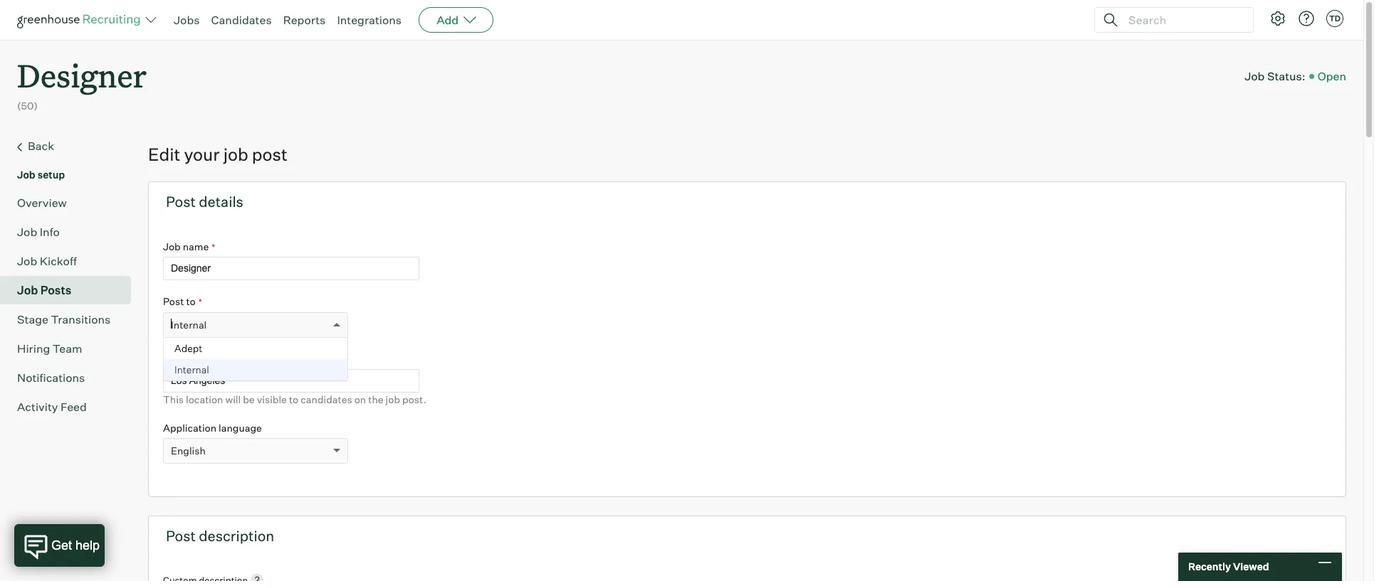 Task type: vqa. For each thing, say whether or not it's contained in the screenshot.
Job Kickoff's Job
yes



Task type: describe. For each thing, give the bounding box(es) containing it.
adept option
[[164, 338, 348, 359]]

application
[[163, 422, 217, 434]]

adept
[[174, 342, 202, 354]]

job for job setup
[[17, 169, 35, 181]]

job kickoff
[[17, 254, 77, 268]]

integrations link
[[337, 13, 402, 27]]

activity feed
[[17, 400, 87, 414]]

post.
[[402, 394, 426, 406]]

1 horizontal spatial job
[[386, 394, 400, 406]]

job for job posts
[[17, 283, 38, 297]]

1 vertical spatial internal option
[[164, 359, 348, 381]]

candidates
[[211, 13, 272, 27]]

integrations
[[337, 13, 402, 27]]

1 horizontal spatial to
[[289, 394, 299, 406]]

reports
[[283, 13, 326, 27]]

add button
[[419, 7, 494, 33]]

job setup
[[17, 169, 65, 181]]

activity
[[17, 400, 58, 414]]

candidates link
[[211, 13, 272, 27]]

hiring
[[17, 342, 50, 356]]

kickoff
[[40, 254, 77, 268]]

viewed
[[1234, 561, 1270, 574]]

info
[[40, 225, 60, 239]]

stage
[[17, 312, 48, 327]]

transitions
[[51, 312, 111, 327]]

jobs link
[[174, 13, 200, 27]]

0 horizontal spatial job
[[223, 144, 248, 165]]

td button
[[1327, 10, 1344, 27]]

0 vertical spatial internal
[[171, 319, 207, 331]]

jobs
[[174, 13, 200, 27]]

team
[[53, 342, 82, 356]]

back link
[[17, 137, 125, 156]]

notifications link
[[17, 369, 125, 387]]

candidates
[[301, 394, 352, 406]]

open
[[1318, 69, 1347, 83]]

location
[[163, 353, 204, 365]]

post description
[[166, 528, 274, 546]]

stage transitions
[[17, 312, 111, 327]]

post for post details
[[166, 193, 196, 211]]

(50)
[[17, 100, 38, 112]]

td button
[[1324, 7, 1347, 30]]

overview link
[[17, 194, 125, 211]]

job for job status:
[[1245, 69, 1265, 83]]

activity feed link
[[17, 399, 125, 416]]

job for job name
[[163, 241, 181, 253]]

reports link
[[283, 13, 326, 27]]

0 vertical spatial internal option
[[171, 319, 207, 331]]

application language
[[163, 422, 262, 434]]

greenhouse recruiting image
[[17, 11, 145, 28]]

configure image
[[1270, 10, 1287, 27]]

post for post description
[[166, 528, 196, 546]]

english
[[171, 445, 206, 457]]

job for job kickoff
[[17, 254, 37, 268]]

details
[[199, 193, 244, 211]]

post details
[[166, 193, 244, 211]]

add
[[437, 13, 459, 27]]

posts
[[40, 283, 71, 297]]

this
[[163, 394, 184, 406]]

name
[[183, 241, 209, 253]]

english option
[[171, 445, 206, 457]]



Task type: locate. For each thing, give the bounding box(es) containing it.
1 vertical spatial job
[[386, 394, 400, 406]]

td
[[1330, 14, 1341, 24]]

language
[[219, 422, 262, 434]]

0 horizontal spatial to
[[186, 296, 196, 308]]

the
[[368, 394, 384, 406]]

status:
[[1268, 69, 1306, 83]]

back
[[28, 139, 54, 153]]

job posts
[[17, 283, 71, 297]]

0 vertical spatial to
[[186, 296, 196, 308]]

list box
[[164, 338, 348, 381]]

job posts link
[[17, 282, 125, 299]]

job left kickoff
[[17, 254, 37, 268]]

job left status:
[[1245, 69, 1265, 83]]

internal option up be on the left
[[164, 359, 348, 381]]

post left the details
[[166, 193, 196, 211]]

designer (50)
[[17, 54, 147, 112]]

this location will be visible to candidates on the job post.
[[163, 394, 426, 406]]

0 vertical spatial job
[[223, 144, 248, 165]]

recently viewed
[[1189, 561, 1270, 574]]

will
[[225, 394, 241, 406]]

list box containing adept
[[164, 338, 348, 381]]

job kickoff link
[[17, 253, 125, 270]]

to up adept
[[186, 296, 196, 308]]

job info
[[17, 225, 60, 239]]

internal inside list box
[[174, 364, 209, 376]]

0 vertical spatial post
[[166, 193, 196, 211]]

job left name
[[163, 241, 181, 253]]

post up adept
[[163, 296, 184, 308]]

post left "description"
[[166, 528, 196, 546]]

stage transitions link
[[17, 311, 125, 328]]

internal option up adept
[[171, 319, 207, 331]]

internal option
[[171, 319, 207, 331], [164, 359, 348, 381]]

1 vertical spatial to
[[289, 394, 299, 406]]

internal down adept
[[174, 364, 209, 376]]

feed
[[61, 400, 87, 414]]

job right the the
[[386, 394, 400, 406]]

None field
[[171, 313, 174, 337]]

internal
[[171, 319, 207, 331], [174, 364, 209, 376]]

visible
[[257, 394, 287, 406]]

recently
[[1189, 561, 1231, 574]]

1 vertical spatial internal
[[174, 364, 209, 376]]

notifications
[[17, 371, 85, 385]]

2 vertical spatial post
[[166, 528, 196, 546]]

Search text field
[[1125, 10, 1241, 30]]

designer link
[[17, 40, 147, 99]]

to right visible
[[289, 394, 299, 406]]

post to
[[163, 296, 196, 308]]

job for job info
[[17, 225, 37, 239]]

be
[[243, 394, 255, 406]]

job
[[223, 144, 248, 165], [386, 394, 400, 406]]

None text field
[[163, 257, 420, 281], [163, 370, 420, 393], [163, 257, 420, 281], [163, 370, 420, 393]]

job info link
[[17, 223, 125, 240]]

job left info
[[17, 225, 37, 239]]

overview
[[17, 196, 67, 210]]

1 vertical spatial post
[[163, 296, 184, 308]]

setup
[[38, 169, 65, 181]]

job right your
[[223, 144, 248, 165]]

edit
[[148, 144, 180, 165]]

job name
[[163, 241, 209, 253]]

post
[[166, 193, 196, 211], [163, 296, 184, 308], [166, 528, 196, 546]]

hiring team
[[17, 342, 82, 356]]

job left setup
[[17, 169, 35, 181]]

designer
[[17, 54, 147, 96]]

internal up adept
[[171, 319, 207, 331]]

job left posts
[[17, 283, 38, 297]]

post
[[252, 144, 288, 165]]

on
[[354, 394, 366, 406]]

post for post to
[[163, 296, 184, 308]]

edit your job post
[[148, 144, 288, 165]]

your
[[184, 144, 220, 165]]

location
[[186, 394, 223, 406]]

hiring team link
[[17, 340, 125, 357]]

description
[[199, 528, 274, 546]]

to
[[186, 296, 196, 308], [289, 394, 299, 406]]

job
[[1245, 69, 1265, 83], [17, 169, 35, 181], [17, 225, 37, 239], [163, 241, 181, 253], [17, 254, 37, 268], [17, 283, 38, 297]]

job status:
[[1245, 69, 1306, 83]]



